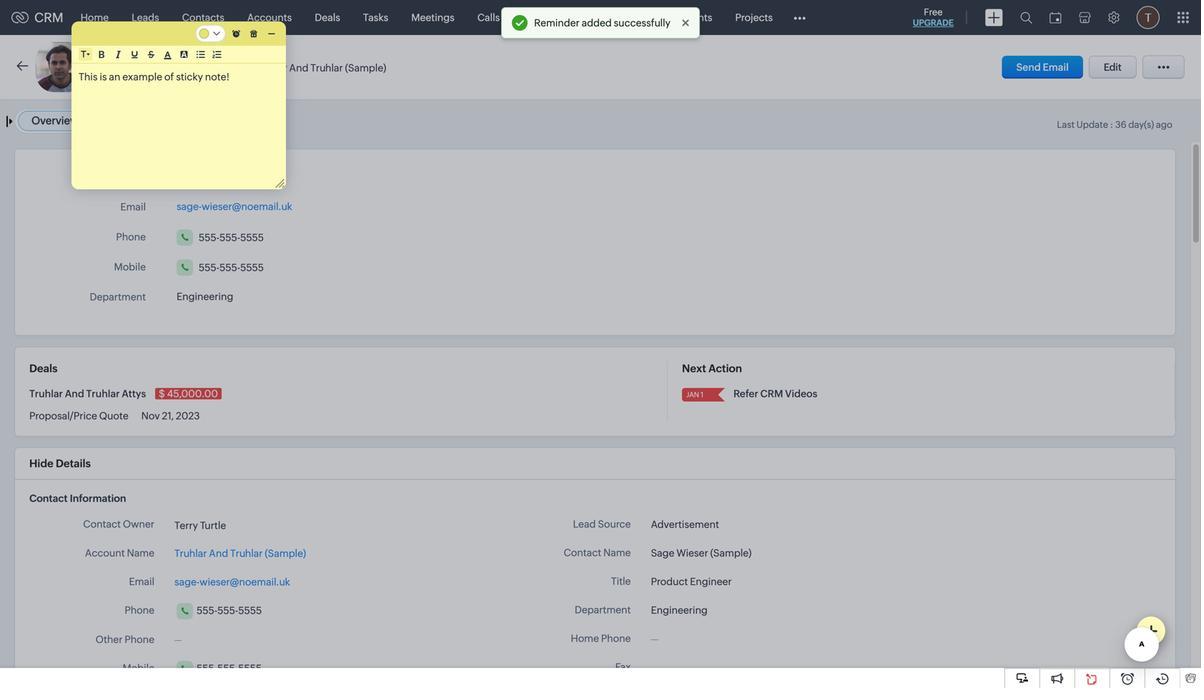Task type: locate. For each thing, give the bounding box(es) containing it.
contact down information
[[83, 519, 121, 530]]

0 horizontal spatial home
[[81, 12, 109, 23]]

truhlar and truhlar (sample) link down turtle
[[175, 546, 306, 561]]

contact for contact information
[[29, 493, 68, 505]]

home link
[[69, 0, 120, 35]]

contacts link
[[171, 0, 236, 35]]

sage for sage wieser (sample)
[[651, 548, 675, 559]]

0 vertical spatial sage
[[97, 58, 131, 75]]

deals left tasks link
[[315, 12, 340, 23]]

1 vertical spatial email
[[120, 201, 146, 213]]

0 vertical spatial home
[[81, 12, 109, 23]]

1 vertical spatial sage-wieser@noemail.uk
[[175, 577, 290, 588]]

home phone
[[571, 633, 631, 645]]

reminder added successfully
[[534, 17, 671, 29]]

email inside button
[[1043, 62, 1069, 73]]

update
[[1077, 119, 1109, 130]]

ago
[[1157, 119, 1173, 130]]

1 horizontal spatial department
[[575, 605, 631, 616]]

1 vertical spatial wieser@noemail.uk
[[200, 577, 290, 588]]

and inside sage wieser (sample) - truhlar and truhlar (sample)
[[289, 62, 309, 74]]

name down source
[[604, 548, 631, 559]]

and right -
[[289, 62, 309, 74]]

documents
[[659, 12, 713, 23]]

truhlar and truhlar (sample) link down "deals" link
[[255, 62, 387, 74]]

$ 45,000.00
[[159, 388, 218, 400]]

1 name from the left
[[604, 548, 631, 559]]

0 vertical spatial truhlar and truhlar (sample) link
[[255, 62, 387, 74]]

home for home
[[81, 12, 109, 23]]

0 vertical spatial sage-wieser@noemail.uk
[[177, 201, 292, 212]]

and down turtle
[[209, 548, 228, 560]]

truhlar
[[255, 62, 287, 74], [311, 62, 343, 74], [29, 388, 63, 400], [86, 388, 120, 400], [175, 548, 207, 560], [230, 548, 263, 560]]

contact down lead
[[564, 548, 602, 559]]

campaigns link
[[571, 0, 647, 35]]

wieser up 'product engineer' on the right bottom
[[677, 548, 709, 559]]

1 horizontal spatial and
[[209, 548, 228, 560]]

jan
[[687, 391, 700, 399]]

hide details
[[29, 458, 91, 470]]

jan 1
[[687, 391, 704, 399]]

0 vertical spatial engineering
[[177, 291, 233, 303]]

crm right logo
[[34, 10, 63, 25]]

deals up the proposal/price on the bottom of the page
[[29, 363, 58, 375]]

1 horizontal spatial engineering
[[651, 605, 708, 617]]

leads link
[[120, 0, 171, 35]]

1 vertical spatial home
[[571, 633, 599, 645]]

name for contact name
[[604, 548, 631, 559]]

successfully
[[614, 17, 671, 29]]

sage for sage wieser (sample) - truhlar and truhlar (sample)
[[97, 58, 131, 75]]

0 horizontal spatial contact
[[29, 493, 68, 505]]

added
[[582, 17, 612, 29]]

2 vertical spatial and
[[209, 548, 228, 560]]

crm
[[34, 10, 63, 25], [761, 388, 784, 400]]

0 vertical spatial crm
[[34, 10, 63, 25]]

2 vertical spatial contact
[[564, 548, 602, 559]]

0 horizontal spatial wieser
[[134, 58, 181, 75]]

reminder image
[[232, 30, 240, 38]]

1 vertical spatial sage-wieser@noemail.uk link
[[175, 575, 290, 590]]

sage-wieser@noemail.uk link
[[177, 197, 292, 212], [175, 575, 290, 590]]

source
[[598, 519, 631, 530]]

calls
[[478, 12, 500, 23]]

sage-
[[177, 201, 202, 212], [175, 577, 200, 588]]

0 vertical spatial wieser
[[134, 58, 181, 75]]

1 horizontal spatial sage
[[651, 548, 675, 559]]

1 vertical spatial wieser
[[677, 548, 709, 559]]

0 horizontal spatial engineering
[[177, 291, 233, 303]]

contact down hide
[[29, 493, 68, 505]]

refer crm videos
[[734, 388, 818, 400]]

555-555-5555
[[199, 232, 264, 243], [199, 262, 264, 273], [197, 605, 262, 617], [197, 663, 262, 675]]

sage up product
[[651, 548, 675, 559]]

free upgrade
[[913, 7, 954, 28]]

product engineer
[[651, 577, 732, 588]]

profile element
[[1129, 0, 1169, 35]]

accounts link
[[236, 0, 304, 35]]

5555
[[240, 232, 264, 243], [240, 262, 264, 273], [238, 605, 262, 617], [238, 663, 262, 675]]

contact name
[[564, 548, 631, 559]]

0 horizontal spatial and
[[65, 388, 84, 400]]

crm right refer
[[761, 388, 784, 400]]

department
[[90, 291, 146, 303], [575, 605, 631, 616]]

0 vertical spatial wieser@noemail.uk
[[202, 201, 292, 212]]

1 horizontal spatial name
[[604, 548, 631, 559]]

quote
[[99, 411, 129, 422]]

and
[[289, 62, 309, 74], [65, 388, 84, 400], [209, 548, 228, 560]]

wieser for sage wieser (sample)
[[677, 548, 709, 559]]

tasks link
[[352, 0, 400, 35]]

2 horizontal spatial contact
[[564, 548, 602, 559]]

profile image
[[1137, 6, 1160, 29]]

hide details link
[[29, 458, 91, 470]]

0 vertical spatial sage-
[[177, 201, 202, 212]]

last
[[1058, 119, 1075, 130]]

minimize image
[[268, 33, 275, 35]]

sage-wieser@noemail.uk
[[177, 201, 292, 212], [175, 577, 290, 588]]

nov 21, 2023
[[141, 411, 200, 422]]

0 vertical spatial and
[[289, 62, 309, 74]]

0 vertical spatial contact
[[29, 493, 68, 505]]

proposal/price quote
[[29, 411, 131, 422]]

2 name from the left
[[127, 548, 155, 559]]

details
[[56, 458, 91, 470]]

overview
[[31, 114, 79, 127]]

and up proposal/price quote
[[65, 388, 84, 400]]

0 vertical spatial email
[[1043, 62, 1069, 73]]

proposal/price
[[29, 411, 97, 422]]

documents link
[[647, 0, 724, 35]]

555-
[[199, 232, 220, 243], [220, 232, 240, 243], [199, 262, 220, 273], [220, 262, 240, 273], [197, 605, 218, 617], [218, 605, 238, 617], [197, 663, 218, 675], [218, 663, 238, 675]]

1 vertical spatial contact
[[83, 519, 121, 530]]

deals
[[315, 12, 340, 23], [29, 363, 58, 375]]

advertisement
[[651, 519, 720, 531]]

delete image
[[250, 30, 258, 38]]

0 vertical spatial mobile
[[114, 261, 146, 273]]

1 vertical spatial crm
[[761, 388, 784, 400]]

truhlar and truhlar (sample)
[[175, 548, 306, 560]]

0 horizontal spatial deals
[[29, 363, 58, 375]]

truhlar and truhlar attys
[[29, 388, 148, 400]]

0 horizontal spatial department
[[90, 291, 146, 303]]

contact information
[[29, 493, 126, 505]]

search image
[[1021, 11, 1033, 24]]

edit button
[[1089, 56, 1137, 79]]

0 horizontal spatial name
[[127, 548, 155, 559]]

1 horizontal spatial contact
[[83, 519, 121, 530]]

meetings link
[[400, 0, 466, 35]]

contact for contact name
[[564, 548, 602, 559]]

name down owner
[[127, 548, 155, 559]]

2 horizontal spatial and
[[289, 62, 309, 74]]

reminder
[[534, 17, 580, 29]]

sage down the home link
[[97, 58, 131, 75]]

1 horizontal spatial home
[[571, 633, 599, 645]]

(sample) inside sage wieser (sample) - truhlar and truhlar (sample)
[[345, 62, 387, 74]]

0 horizontal spatial sage
[[97, 58, 131, 75]]

(sample)
[[184, 58, 246, 75], [345, 62, 387, 74], [711, 548, 752, 559], [265, 548, 306, 560]]

sage wieser (sample) - truhlar and truhlar (sample)
[[97, 58, 387, 75]]

terry turtle
[[175, 520, 226, 532]]

and for truhlar and truhlar (sample)
[[209, 548, 228, 560]]

name
[[604, 548, 631, 559], [127, 548, 155, 559]]

other phone
[[96, 634, 155, 646]]

accounts
[[247, 12, 292, 23]]

1 vertical spatial deals
[[29, 363, 58, 375]]

None field
[[81, 49, 90, 60]]

1 vertical spatial and
[[65, 388, 84, 400]]

wieser down leads link
[[134, 58, 181, 75]]

search element
[[1012, 0, 1042, 35]]

refer crm videos link
[[734, 388, 818, 400]]

wieser@noemail.uk
[[202, 201, 292, 212], [200, 577, 290, 588]]

mobile
[[114, 261, 146, 273], [123, 663, 155, 674]]

overview link
[[31, 114, 79, 127]]

1 vertical spatial sage
[[651, 548, 675, 559]]

2 vertical spatial email
[[129, 576, 155, 588]]

0 vertical spatial deals
[[315, 12, 340, 23]]

1 horizontal spatial wieser
[[677, 548, 709, 559]]

phone
[[116, 231, 146, 243], [125, 605, 155, 616], [601, 633, 631, 645], [125, 634, 155, 646]]

contact
[[29, 493, 68, 505], [83, 519, 121, 530], [564, 548, 602, 559]]



Task type: vqa. For each thing, say whether or not it's contained in the screenshot.


Task type: describe. For each thing, give the bounding box(es) containing it.
sage wieser (sample)
[[651, 548, 752, 559]]

wieser for sage wieser (sample) - truhlar and truhlar (sample)
[[134, 58, 181, 75]]

owner
[[123, 519, 155, 530]]

campaigns
[[582, 12, 636, 23]]

contact owner
[[83, 519, 155, 530]]

2023
[[176, 411, 200, 422]]

title
[[611, 576, 631, 588]]

attys
[[122, 388, 146, 400]]

truhlar and truhlar attys link
[[29, 388, 148, 400]]

leads
[[132, 12, 159, 23]]

lead source
[[573, 519, 631, 530]]

next action
[[682, 363, 742, 375]]

contacts
[[182, 12, 224, 23]]

terry
[[175, 520, 198, 532]]

lead
[[573, 519, 596, 530]]

tasks
[[363, 12, 389, 23]]

nov
[[141, 411, 160, 422]]

1 vertical spatial engineering
[[651, 605, 708, 617]]

send email button
[[1003, 56, 1084, 79]]

this is an example of sticky note!
[[79, 71, 230, 83]]

information
[[70, 493, 126, 505]]

edit
[[1104, 62, 1122, 73]]

action
[[709, 363, 742, 375]]

engineer
[[690, 577, 732, 588]]

create new sticky note image
[[1145, 625, 1158, 638]]

home for home phone
[[571, 633, 599, 645]]

create menu element
[[977, 0, 1012, 35]]

21,
[[162, 411, 174, 422]]

reports
[[523, 12, 560, 23]]

videos
[[786, 388, 818, 400]]

1 vertical spatial sage-
[[175, 577, 200, 588]]

$
[[159, 388, 165, 400]]

reports link
[[512, 0, 571, 35]]

1 vertical spatial mobile
[[123, 663, 155, 674]]

meetings
[[412, 12, 455, 23]]

free
[[924, 7, 943, 18]]

send
[[1017, 62, 1041, 73]]

product
[[651, 577, 688, 588]]

deals link
[[304, 0, 352, 35]]

hide
[[29, 458, 53, 470]]

:
[[1111, 119, 1114, 130]]

projects link
[[724, 0, 785, 35]]

day(s)
[[1129, 119, 1155, 130]]

crm link
[[11, 10, 63, 25]]

last update : 36 day(s) ago
[[1058, 119, 1173, 130]]

next
[[682, 363, 707, 375]]

turtle
[[200, 520, 226, 532]]

name for account name
[[127, 548, 155, 559]]

1 vertical spatial truhlar and truhlar (sample) link
[[175, 546, 306, 561]]

1 horizontal spatial crm
[[761, 388, 784, 400]]

1 horizontal spatial deals
[[315, 12, 340, 23]]

36
[[1116, 119, 1127, 130]]

upgrade
[[913, 18, 954, 28]]

-
[[249, 62, 253, 74]]

calls link
[[466, 0, 512, 35]]

logo image
[[11, 12, 29, 23]]

create menu image
[[986, 9, 1004, 26]]

fax
[[616, 662, 631, 673]]

send email
[[1017, 62, 1069, 73]]

account name
[[85, 548, 155, 559]]

1 vertical spatial department
[[575, 605, 631, 616]]

and for truhlar and truhlar attys
[[65, 388, 84, 400]]

account
[[85, 548, 125, 559]]

other
[[96, 634, 123, 646]]

0 vertical spatial sage-wieser@noemail.uk link
[[177, 197, 292, 212]]

0 horizontal spatial crm
[[34, 10, 63, 25]]

refer
[[734, 388, 759, 400]]

calendar image
[[1050, 12, 1062, 23]]

45,000.00
[[167, 388, 218, 400]]

1
[[701, 391, 704, 399]]

projects
[[736, 12, 773, 23]]

0 vertical spatial department
[[90, 291, 146, 303]]

contact for contact owner
[[83, 519, 121, 530]]



